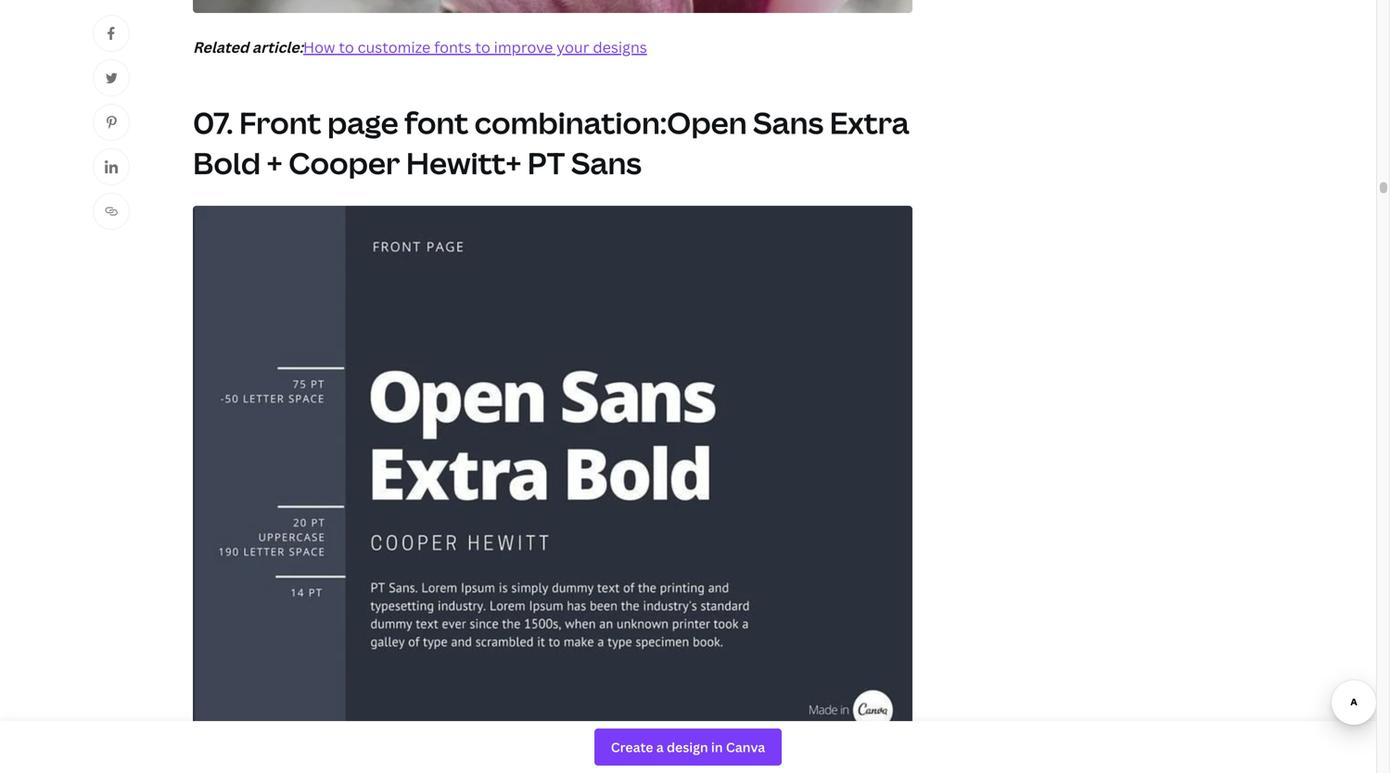 Task type: locate. For each thing, give the bounding box(es) containing it.
to right the how
[[339, 37, 354, 57]]

sans right pt
[[571, 143, 642, 183]]

sans
[[753, 102, 824, 143], [571, 143, 642, 183]]

2 to from the left
[[475, 37, 490, 57]]

1 to from the left
[[339, 37, 354, 57]]

combination:open
[[474, 102, 747, 143]]

font
[[404, 102, 468, 143]]

to
[[339, 37, 354, 57], [475, 37, 490, 57]]

to right the fonts
[[475, 37, 490, 57]]

how
[[303, 37, 335, 57]]

1 horizontal spatial to
[[475, 37, 490, 57]]

0 horizontal spatial sans
[[571, 143, 642, 183]]

sans left extra
[[753, 102, 824, 143]]

0 horizontal spatial to
[[339, 37, 354, 57]]

cooper
[[288, 143, 400, 183]]

07. front page font combination:open sans extra bold + cooper hewitt+ pt sans
[[193, 102, 909, 183]]

+
[[267, 143, 282, 183]]



Task type: describe. For each thing, give the bounding box(es) containing it.
front
[[239, 102, 321, 143]]

designs
[[593, 37, 647, 57]]

customize
[[358, 37, 430, 57]]

how to customize fonts to improve your designs link
[[303, 37, 647, 57]]

hewitt+
[[406, 143, 521, 183]]

improve
[[494, 37, 553, 57]]

pt
[[527, 143, 565, 183]]

fonts
[[434, 37, 472, 57]]

1 horizontal spatial sans
[[753, 102, 824, 143]]

your
[[557, 37, 589, 57]]

related
[[193, 37, 249, 57]]

related article: how to customize fonts to improve your designs
[[193, 37, 647, 57]]

07.
[[193, 102, 233, 143]]

article:
[[252, 37, 303, 57]]

page
[[327, 102, 398, 143]]

extra
[[830, 102, 909, 143]]

bold
[[193, 143, 261, 183]]



Task type: vqa. For each thing, say whether or not it's contained in the screenshot.
the combination:Open
yes



